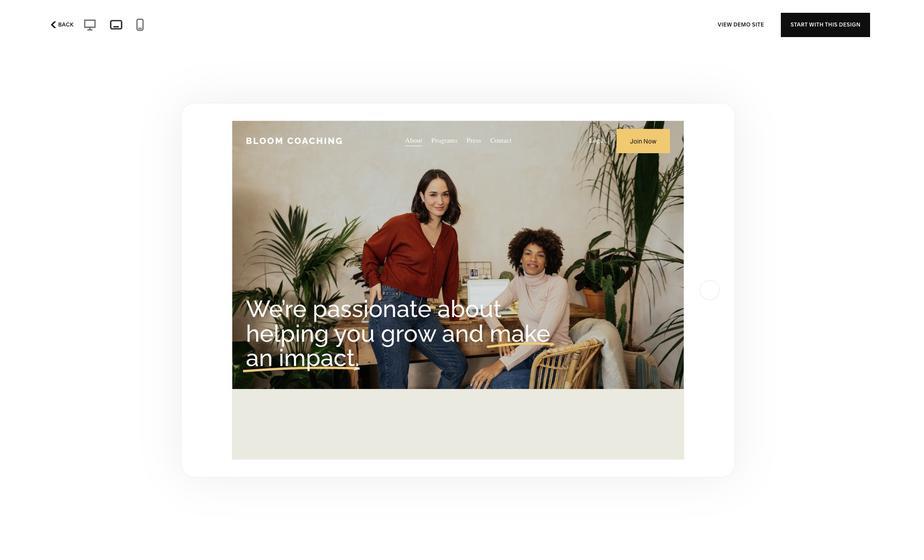 Task type: describe. For each thing, give the bounding box(es) containing it.
design
[[839, 21, 861, 28]]

scheduling
[[176, 22, 214, 31]]

templates
[[137, 86, 185, 98]]

alignflow image
[[339, 107, 577, 424]]

1 vertical spatial memberships
[[71, 86, 135, 98]]

view demo site link
[[718, 13, 764, 37]]

myhra image
[[339, 484, 577, 555]]

start with this design
[[791, 21, 861, 28]]

this
[[825, 21, 838, 28]]

preview template on a desktop device image
[[81, 18, 99, 32]]

0 vertical spatial memberships
[[102, 22, 149, 31]]

start
[[791, 21, 808, 28]]

services
[[254, 22, 283, 31]]

4 - from the left
[[172, 22, 175, 31]]

store
[[43, 22, 61, 31]]

utica image
[[71, 0, 309, 28]]

bloom image
[[71, 107, 309, 424]]

view demo site
[[718, 21, 764, 28]]

meriden image
[[607, 484, 845, 555]]



Task type: locate. For each thing, give the bounding box(es) containing it.
local
[[289, 22, 307, 31]]

back
[[58, 21, 74, 28]]

- left blog
[[150, 22, 153, 31]]

view
[[718, 21, 732, 28]]

portfolio
[[67, 22, 96, 31]]

1 - from the left
[[63, 22, 66, 31]]

- right blog
[[172, 22, 175, 31]]

-
[[63, 22, 66, 31], [98, 22, 100, 31], [150, 22, 153, 31], [172, 22, 175, 31], [216, 22, 219, 31], [250, 22, 253, 31], [285, 22, 288, 31]]

- left local
[[285, 22, 288, 31]]

demo
[[734, 21, 751, 28]]

comet image
[[607, 107, 845, 424]]

6
[[190, 86, 196, 98]]

5 - from the left
[[216, 22, 219, 31]]

jasonwild image
[[71, 484, 309, 555]]

preview template on a tablet device image
[[108, 17, 124, 32]]

- left preview template on a tablet device icon
[[98, 22, 100, 31]]

business
[[309, 22, 339, 31]]

online
[[19, 22, 41, 31]]

(
[[187, 86, 190, 98]]

memberships templates ( 6 )
[[71, 86, 199, 98]]

online store - portfolio - memberships - blog - scheduling - courses - services - local business
[[19, 22, 339, 31]]

courses
[[220, 22, 248, 31]]

start with this design button
[[781, 13, 871, 37]]

back button
[[46, 15, 76, 34]]

7 - from the left
[[285, 22, 288, 31]]

)
[[196, 86, 199, 98]]

preview template on a mobile device image
[[133, 18, 147, 31]]

- left courses
[[216, 22, 219, 31]]

6 - from the left
[[250, 22, 253, 31]]

blog
[[155, 22, 170, 31]]

site
[[752, 21, 764, 28]]

2 - from the left
[[98, 22, 100, 31]]

- right courses
[[250, 22, 253, 31]]

3 - from the left
[[150, 22, 153, 31]]

- right store on the left top of page
[[63, 22, 66, 31]]

with
[[809, 21, 824, 28]]

memberships
[[102, 22, 149, 31], [71, 86, 135, 98]]



Task type: vqa. For each thing, say whether or not it's contained in the screenshot.
the top the Real Estate & Properties
no



